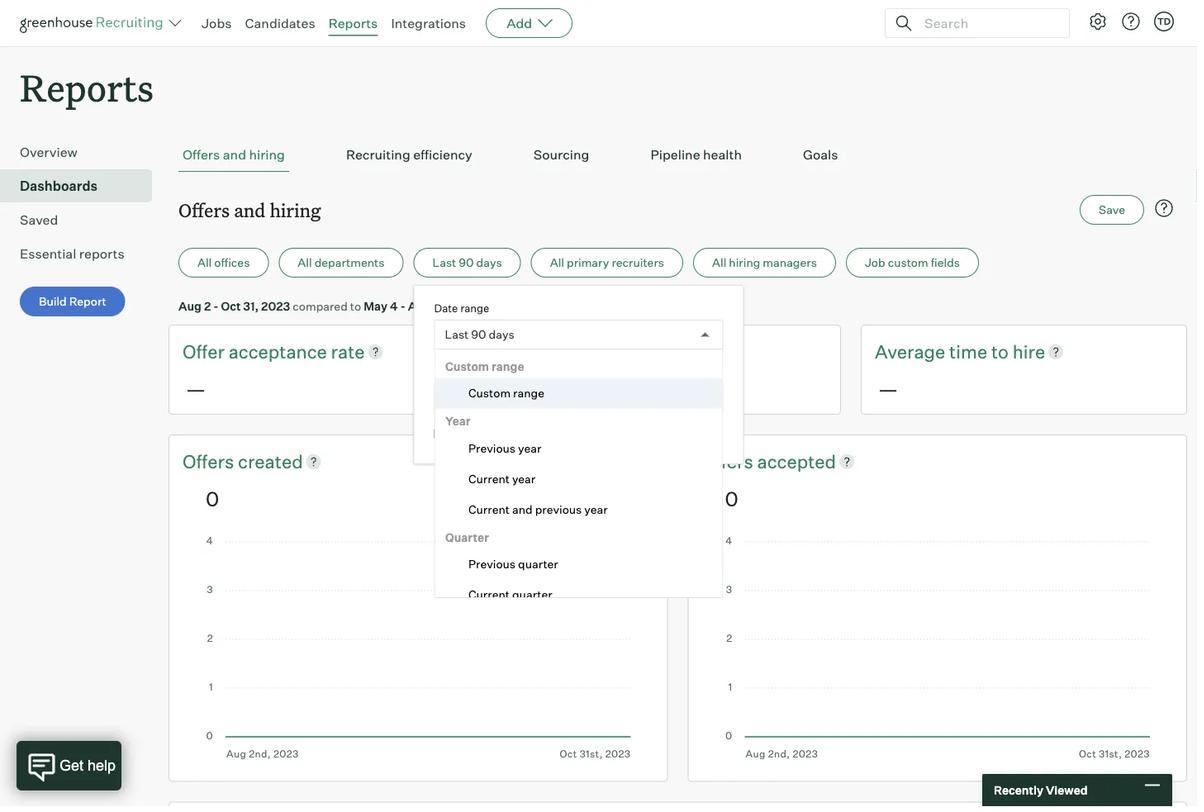 Task type: vqa. For each thing, say whether or not it's contained in the screenshot.
the No matching records found. Adjust your filters to see more results.
no



Task type: describe. For each thing, give the bounding box(es) containing it.
all departments button
[[279, 248, 404, 278]]

0 vertical spatial custom range
[[445, 359, 524, 374]]

fields
[[931, 256, 961, 270]]

1 aug from the left
[[179, 299, 202, 313]]

1 vertical spatial custom
[[468, 386, 511, 401]]

offer
[[183, 340, 225, 363]]

td button
[[1151, 8, 1178, 35]]

candidates link
[[245, 15, 315, 31]]

build
[[39, 294, 67, 309]]

acceptance link
[[229, 339, 331, 365]]

0 for created
[[206, 486, 219, 511]]

compare
[[449, 428, 499, 442]]

hire link
[[1013, 339, 1046, 365]]

reports link
[[329, 15, 378, 31]]

all for all departments
[[298, 256, 312, 270]]

offers link for accepted
[[702, 449, 758, 474]]

year for current year
[[512, 472, 535, 486]]

4
[[390, 299, 398, 313]]

offers link for created
[[183, 449, 238, 474]]

compared
[[293, 299, 348, 313]]

1 vertical spatial custom range
[[468, 386, 544, 401]]

all for all hiring managers
[[713, 256, 727, 270]]

2 2023 from the left
[[445, 299, 474, 313]]

all hiring managers button
[[694, 248, 836, 278]]

add button
[[486, 8, 573, 38]]

to left hire
[[992, 340, 1009, 363]]

sourcing button
[[530, 138, 594, 172]]

saved
[[20, 212, 58, 228]]

hiring inside offers and hiring button
[[249, 146, 285, 163]]

tab list containing offers and hiring
[[179, 138, 1178, 172]]

to link for hire
[[992, 339, 1013, 365]]

period
[[591, 428, 626, 442]]

2 vertical spatial range
[[513, 386, 544, 401]]

reports
[[79, 246, 125, 262]]

31,
[[243, 299, 259, 313]]

current for current quarter
[[468, 588, 510, 602]]

hire
[[1013, 340, 1046, 363]]

quarter for current quarter
[[512, 588, 552, 602]]

date
[[434, 301, 458, 315]]

report
[[69, 294, 106, 309]]

current quarter
[[468, 588, 552, 602]]

pipeline health
[[651, 146, 742, 163]]

recently
[[994, 784, 1044, 798]]

average time to for hire
[[875, 340, 1013, 363]]

all primary recruiters button
[[531, 248, 684, 278]]

offers inside button
[[183, 146, 220, 163]]

10/31/2023
[[597, 391, 660, 406]]

range for previous year
[[491, 359, 524, 374]]

custom
[[888, 256, 929, 270]]

current for current year
[[468, 472, 510, 486]]

save button
[[1080, 195, 1145, 225]]

jobs
[[202, 15, 232, 31]]

— for fill
[[532, 377, 552, 401]]

offers and hiring button
[[179, 138, 289, 172]]

oct
[[221, 299, 241, 313]]

all offices
[[198, 256, 250, 270]]

fill
[[667, 340, 687, 363]]

job custom fields button
[[846, 248, 980, 278]]

average for hire
[[875, 340, 946, 363]]

previous for previous quarter
[[468, 557, 515, 572]]

created
[[238, 450, 303, 473]]

goals button
[[799, 138, 843, 172]]

1 2023 from the left
[[261, 299, 290, 313]]

all primary recruiters
[[550, 256, 665, 270]]

— for hire
[[879, 377, 899, 401]]

days inside button
[[477, 256, 502, 270]]

1 horizontal spatial reports
[[329, 15, 378, 31]]

recruiting
[[346, 146, 411, 163]]

essential reports
[[20, 246, 125, 262]]

1 vertical spatial last 90 days
[[445, 328, 515, 342]]

saved link
[[20, 210, 145, 230]]

recruiting efficiency button
[[342, 138, 477, 172]]

accepted link
[[758, 449, 837, 474]]

primary
[[567, 256, 610, 270]]

essential
[[20, 246, 76, 262]]

date for start date
[[462, 365, 484, 378]]

2 - from the left
[[401, 299, 406, 313]]

greenhouse recruiting image
[[20, 13, 169, 33]]

rate
[[331, 340, 365, 363]]

to left fill
[[646, 340, 663, 363]]

2 vertical spatial and
[[512, 502, 533, 517]]

goals
[[803, 146, 839, 163]]

compare to previous time period
[[449, 428, 626, 442]]

previous for to
[[515, 428, 562, 442]]

all for all offices
[[198, 256, 212, 270]]

time link for hire
[[950, 339, 992, 365]]

sourcing
[[534, 146, 590, 163]]

all departments
[[298, 256, 385, 270]]

acceptance
[[229, 340, 327, 363]]

quarter
[[445, 530, 489, 545]]

may
[[364, 299, 388, 313]]

average time to for fill
[[529, 340, 667, 363]]

previous quarter
[[468, 557, 558, 572]]

add
[[507, 15, 532, 31]]

time for hire
[[950, 340, 988, 363]]

recently viewed
[[994, 784, 1088, 798]]

all hiring managers
[[713, 256, 817, 270]]

save
[[1099, 203, 1126, 217]]

current and previous year
[[468, 502, 608, 517]]

essential reports link
[[20, 244, 145, 264]]

last 90 days inside button
[[433, 256, 502, 270]]

2 aug from the left
[[408, 299, 431, 313]]

Compare to previous time period checkbox
[[434, 429, 445, 440]]

0 horizontal spatial reports
[[20, 63, 154, 112]]

candidates
[[245, 15, 315, 31]]

previous year
[[468, 441, 541, 456]]

build report button
[[20, 287, 125, 317]]

integrations link
[[391, 15, 466, 31]]

pipeline
[[651, 146, 701, 163]]

0 for accepted
[[725, 486, 739, 511]]

build report
[[39, 294, 106, 309]]

average for fill
[[529, 340, 600, 363]]



Task type: locate. For each thing, give the bounding box(es) containing it.
efficiency
[[413, 146, 473, 163]]

year
[[518, 441, 541, 456], [512, 472, 535, 486], [584, 502, 608, 517]]

days up 'date range'
[[477, 256, 502, 270]]

1 average from the left
[[529, 340, 600, 363]]

0 vertical spatial last
[[433, 256, 457, 270]]

overview
[[20, 144, 78, 161]]

0 horizontal spatial average time to
[[529, 340, 667, 363]]

2 0 from the left
[[725, 486, 739, 511]]

2 previous from the top
[[468, 557, 515, 572]]

range
[[461, 301, 490, 315], [491, 359, 524, 374], [513, 386, 544, 401]]

xychart image
[[206, 537, 631, 760], [725, 537, 1151, 760]]

Search text field
[[921, 11, 1055, 35]]

quarter up current quarter
[[518, 557, 558, 572]]

1 vertical spatial quarter
[[512, 588, 552, 602]]

2
[[204, 299, 211, 313]]

1 vertical spatial current
[[468, 502, 510, 517]]

previous
[[515, 428, 562, 442], [535, 502, 582, 517]]

1 vertical spatial previous
[[535, 502, 582, 517]]

1 vertical spatial last
[[445, 328, 469, 342]]

0 vertical spatial previous
[[468, 441, 515, 456]]

offers and hiring inside button
[[183, 146, 285, 163]]

0 vertical spatial custom
[[445, 359, 489, 374]]

year
[[445, 414, 470, 429]]

0 horizontal spatial average
[[529, 340, 600, 363]]

1 current from the top
[[468, 472, 510, 486]]

xychart image for accepted
[[725, 537, 1151, 760]]

0 vertical spatial hiring
[[249, 146, 285, 163]]

current down previous year
[[468, 472, 510, 486]]

integrations
[[391, 15, 466, 31]]

1 vertical spatial hiring
[[270, 198, 321, 222]]

2 xychart image from the left
[[725, 537, 1151, 760]]

average link for hire
[[875, 339, 950, 365]]

all left "primary"
[[550, 256, 565, 270]]

1 horizontal spatial time link
[[950, 339, 992, 365]]

1 all from the left
[[198, 256, 212, 270]]

days
[[477, 256, 502, 270], [489, 328, 515, 342]]

range right date
[[461, 301, 490, 315]]

previous down 'current year'
[[535, 502, 582, 517]]

1 xychart image from the left
[[206, 537, 631, 760]]

time up end date on the top of page
[[604, 340, 642, 363]]

average link for fill
[[529, 339, 604, 365]]

offer acceptance
[[183, 340, 331, 363]]

date
[[462, 365, 484, 378], [610, 365, 632, 378]]

days down 'date range'
[[489, 328, 515, 342]]

overview link
[[20, 142, 145, 162]]

job custom fields
[[865, 256, 961, 270]]

custom down start date
[[468, 386, 511, 401]]

1 0 from the left
[[206, 486, 219, 511]]

0 vertical spatial range
[[461, 301, 490, 315]]

1 — from the left
[[186, 377, 206, 401]]

2 vertical spatial year
[[584, 502, 608, 517]]

dashboards link
[[20, 176, 145, 196]]

1 time link from the left
[[604, 339, 646, 365]]

end
[[587, 365, 607, 378]]

custom range
[[445, 359, 524, 374], [468, 386, 544, 401]]

2 time link from the left
[[950, 339, 992, 365]]

custom up 08/02/2023 at the left
[[445, 359, 489, 374]]

custom range up 08/02/2023 at the left
[[445, 359, 524, 374]]

2 average from the left
[[875, 340, 946, 363]]

3 all from the left
[[550, 256, 565, 270]]

90 up 'date range'
[[459, 256, 474, 270]]

range up 08/02/2023 at the left
[[491, 359, 524, 374]]

1 horizontal spatial 0
[[725, 486, 739, 511]]

offers and hiring
[[183, 146, 285, 163], [179, 198, 321, 222]]

1 horizontal spatial 2023
[[445, 299, 474, 313]]

1 average link from the left
[[529, 339, 604, 365]]

to right compare on the left of the page
[[501, 428, 512, 442]]

2 — from the left
[[532, 377, 552, 401]]

quarter for previous quarter
[[518, 557, 558, 572]]

date for end date
[[610, 365, 632, 378]]

previous for previous year
[[468, 441, 515, 456]]

to link for fill
[[646, 339, 667, 365]]

1 horizontal spatial average time to
[[875, 340, 1013, 363]]

reports right candidates link
[[329, 15, 378, 31]]

1 vertical spatial range
[[491, 359, 524, 374]]

recruiting efficiency
[[346, 146, 473, 163]]

previous
[[468, 441, 515, 456], [468, 557, 515, 572]]

all inside button
[[198, 256, 212, 270]]

current year
[[468, 472, 535, 486]]

recruiters
[[612, 256, 665, 270]]

last 90 days button
[[414, 248, 521, 278]]

2 vertical spatial current
[[468, 588, 510, 602]]

time
[[604, 340, 642, 363], [950, 340, 988, 363], [564, 428, 588, 442]]

2 average time to from the left
[[875, 340, 1013, 363]]

created link
[[238, 449, 303, 474]]

1 horizontal spatial offers link
[[702, 449, 758, 474]]

dashboards
[[20, 178, 98, 194]]

0 horizontal spatial aug
[[179, 299, 202, 313]]

1 previous from the top
[[468, 441, 515, 456]]

hiring inside all hiring managers button
[[729, 256, 761, 270]]

and
[[223, 146, 246, 163], [234, 198, 266, 222], [512, 502, 533, 517]]

td button
[[1155, 12, 1175, 31]]

jobs link
[[202, 15, 232, 31]]

1,
[[434, 299, 442, 313]]

offers link
[[183, 449, 238, 474], [702, 449, 758, 474]]

1 vertical spatial offers and hiring
[[179, 198, 321, 222]]

1 horizontal spatial average
[[875, 340, 946, 363]]

2023 right '1,'
[[445, 299, 474, 313]]

0 horizontal spatial time
[[564, 428, 588, 442]]

0 vertical spatial quarter
[[518, 557, 558, 572]]

start date
[[434, 365, 484, 378]]

last up '1,'
[[433, 256, 457, 270]]

year up 'current year'
[[518, 441, 541, 456]]

2 average link from the left
[[875, 339, 950, 365]]

quarter down previous quarter
[[512, 588, 552, 602]]

viewed
[[1046, 784, 1088, 798]]

2 vertical spatial hiring
[[729, 256, 761, 270]]

average link
[[529, 339, 604, 365], [875, 339, 950, 365]]

2 horizontal spatial —
[[879, 377, 899, 401]]

year down "period"
[[584, 502, 608, 517]]

and inside button
[[223, 146, 246, 163]]

year for previous year
[[518, 441, 541, 456]]

to left may
[[350, 299, 361, 313]]

aug left 2
[[179, 299, 202, 313]]

end date
[[587, 365, 632, 378]]

to link
[[646, 339, 667, 365], [992, 339, 1013, 365]]

aug 2 - oct 31, 2023 compared to may 4 - aug 1, 2023
[[179, 299, 474, 313]]

2 horizontal spatial time
[[950, 340, 988, 363]]

accepted
[[758, 450, 837, 473]]

all
[[198, 256, 212, 270], [298, 256, 312, 270], [550, 256, 565, 270], [713, 256, 727, 270]]

current down 'current year'
[[468, 502, 510, 517]]

offer link
[[183, 339, 229, 365]]

last 90 days down 'date range'
[[445, 328, 515, 342]]

0
[[206, 486, 219, 511], [725, 486, 739, 511]]

range for 08/02/2023
[[461, 301, 490, 315]]

all left offices
[[198, 256, 212, 270]]

reports
[[329, 15, 378, 31], [20, 63, 154, 112]]

date right 'end'
[[610, 365, 632, 378]]

quarter
[[518, 557, 558, 572], [512, 588, 552, 602]]

start
[[434, 365, 460, 378]]

1 - from the left
[[213, 299, 219, 313]]

current
[[468, 472, 510, 486], [468, 502, 510, 517], [468, 588, 510, 602]]

configure image
[[1089, 12, 1109, 31]]

time left "period"
[[564, 428, 588, 442]]

xychart image for created
[[206, 537, 631, 760]]

0 vertical spatial last 90 days
[[433, 256, 502, 270]]

pipeline health button
[[647, 138, 746, 172]]

last down 'date range'
[[445, 328, 469, 342]]

0 vertical spatial year
[[518, 441, 541, 456]]

0 vertical spatial offers and hiring
[[183, 146, 285, 163]]

4 all from the left
[[713, 256, 727, 270]]

time link
[[604, 339, 646, 365], [950, 339, 992, 365]]

2023 right 31, at the left
[[261, 299, 290, 313]]

fill link
[[667, 339, 687, 365]]

td
[[1158, 16, 1171, 27]]

previous up 'current year'
[[515, 428, 562, 442]]

1 vertical spatial days
[[489, 328, 515, 342]]

faq image
[[1155, 199, 1175, 218]]

time link left the hire link
[[950, 339, 992, 365]]

08/02/2023
[[444, 391, 513, 406]]

0 vertical spatial previous
[[515, 428, 562, 442]]

average time to
[[529, 340, 667, 363], [875, 340, 1013, 363]]

health
[[703, 146, 742, 163]]

last
[[433, 256, 457, 270], [445, 328, 469, 342]]

1 vertical spatial year
[[512, 472, 535, 486]]

1 vertical spatial reports
[[20, 63, 154, 112]]

0 vertical spatial reports
[[329, 15, 378, 31]]

all left 'managers'
[[713, 256, 727, 270]]

1 date from the left
[[462, 365, 484, 378]]

current down previous quarter
[[468, 588, 510, 602]]

last inside button
[[433, 256, 457, 270]]

1 horizontal spatial xychart image
[[725, 537, 1151, 760]]

0 horizontal spatial to link
[[646, 339, 667, 365]]

0 horizontal spatial offers link
[[183, 449, 238, 474]]

1 horizontal spatial —
[[532, 377, 552, 401]]

2 to link from the left
[[992, 339, 1013, 365]]

1 vertical spatial 90
[[471, 328, 487, 342]]

3 current from the top
[[468, 588, 510, 602]]

1 horizontal spatial average link
[[875, 339, 950, 365]]

1 horizontal spatial date
[[610, 365, 632, 378]]

aug left '1,'
[[408, 299, 431, 313]]

2 all from the left
[[298, 256, 312, 270]]

time left hire
[[950, 340, 988, 363]]

previous up current quarter
[[468, 557, 515, 572]]

date right start
[[462, 365, 484, 378]]

date range
[[434, 301, 490, 315]]

managers
[[763, 256, 817, 270]]

- right 2
[[213, 299, 219, 313]]

time for fill
[[604, 340, 642, 363]]

-
[[213, 299, 219, 313], [401, 299, 406, 313]]

0 vertical spatial and
[[223, 146, 246, 163]]

1 offers link from the left
[[183, 449, 238, 474]]

offers
[[183, 146, 220, 163], [179, 198, 230, 222], [183, 450, 238, 473], [702, 450, 758, 473]]

0 horizontal spatial 2023
[[261, 299, 290, 313]]

all offices button
[[179, 248, 269, 278]]

0 horizontal spatial -
[[213, 299, 219, 313]]

all for all primary recruiters
[[550, 256, 565, 270]]

1 horizontal spatial aug
[[408, 299, 431, 313]]

rate link
[[331, 339, 365, 365]]

0 horizontal spatial date
[[462, 365, 484, 378]]

0 vertical spatial 90
[[459, 256, 474, 270]]

time link up end date on the top of page
[[604, 339, 646, 365]]

0 vertical spatial days
[[477, 256, 502, 270]]

3 — from the left
[[879, 377, 899, 401]]

last 90 days
[[433, 256, 502, 270], [445, 328, 515, 342]]

0 vertical spatial current
[[468, 472, 510, 486]]

0 horizontal spatial —
[[186, 377, 206, 401]]

90 inside button
[[459, 256, 474, 270]]

time link for fill
[[604, 339, 646, 365]]

1 horizontal spatial time
[[604, 340, 642, 363]]

previous for and
[[535, 502, 582, 517]]

0 horizontal spatial average link
[[529, 339, 604, 365]]

year up current and previous year
[[512, 472, 535, 486]]

1 vertical spatial previous
[[468, 557, 515, 572]]

reports down greenhouse recruiting image
[[20, 63, 154, 112]]

tab list
[[179, 138, 1178, 172]]

90 down 'date range'
[[471, 328, 487, 342]]

2 date from the left
[[610, 365, 632, 378]]

- right 4
[[401, 299, 406, 313]]

1 vertical spatial and
[[234, 198, 266, 222]]

job
[[865, 256, 886, 270]]

aug
[[179, 299, 202, 313], [408, 299, 431, 313]]

1 average time to from the left
[[529, 340, 667, 363]]

current for current and previous year
[[468, 502, 510, 517]]

0 horizontal spatial xychart image
[[206, 537, 631, 760]]

last 90 days up 'date range'
[[433, 256, 502, 270]]

previous up 'current year'
[[468, 441, 515, 456]]

1 horizontal spatial to link
[[992, 339, 1013, 365]]

offices
[[214, 256, 250, 270]]

2 offers link from the left
[[702, 449, 758, 474]]

1 horizontal spatial -
[[401, 299, 406, 313]]

all left departments
[[298, 256, 312, 270]]

range up compare to previous time period
[[513, 386, 544, 401]]

custom range down start date
[[468, 386, 544, 401]]

2 current from the top
[[468, 502, 510, 517]]

1 to link from the left
[[646, 339, 667, 365]]

departments
[[315, 256, 385, 270]]

0 horizontal spatial time link
[[604, 339, 646, 365]]

0 horizontal spatial 0
[[206, 486, 219, 511]]



